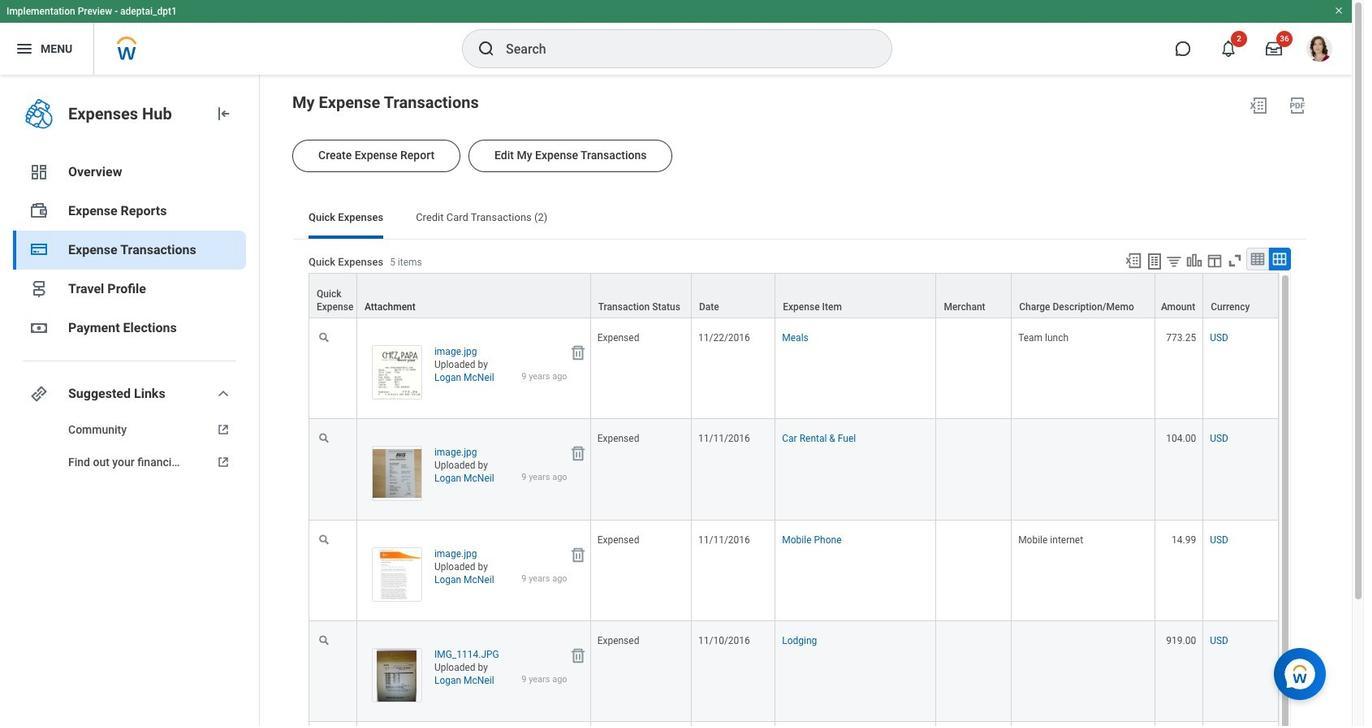 Task type: describe. For each thing, give the bounding box(es) containing it.
export to worksheets image
[[1145, 252, 1165, 271]]

delete image for 1st expensed element
[[569, 344, 587, 361]]

expand table image
[[1272, 251, 1288, 267]]

view image preview image for 5th 'row' from the bottom of the page
[[372, 345, 422, 400]]

timeline milestone image
[[29, 279, 49, 299]]

4 row from the top
[[309, 520, 1279, 621]]

export to excel image for view printable version (pdf) image
[[1249, 96, 1269, 115]]

Search Workday  search field
[[506, 31, 858, 67]]

6 row from the top
[[309, 722, 1279, 726]]

select to filter grid data image
[[1165, 253, 1183, 270]]

view printable version (pdf) image
[[1288, 96, 1307, 115]]

delete image for first expensed element from the bottom of the page
[[569, 646, 587, 664]]

view image preview image for fifth 'row' from the top of the page
[[372, 648, 422, 702]]

task pay image
[[29, 201, 49, 221]]

1 ext link image from the top
[[214, 421, 233, 438]]

inbox large image
[[1266, 41, 1282, 57]]

expand/collapse chart image
[[1186, 252, 1204, 270]]

view image preview image for third 'row' from the top of the page
[[372, 446, 422, 501]]

table image
[[1250, 251, 1266, 267]]

delete image
[[569, 545, 587, 563]]

close environment banner image
[[1334, 6, 1344, 15]]

fullscreen image
[[1226, 252, 1244, 270]]



Task type: vqa. For each thing, say whether or not it's contained in the screenshot.
third row from the top of the page
yes



Task type: locate. For each thing, give the bounding box(es) containing it.
chevron down small image
[[214, 384, 233, 404]]

view image preview image
[[372, 345, 422, 400], [372, 446, 422, 501], [372, 547, 422, 602], [372, 648, 422, 702]]

view image preview image for fourth 'row' from the top
[[372, 547, 422, 602]]

3 view image preview image from the top
[[372, 547, 422, 602]]

2 vertical spatial delete image
[[569, 646, 587, 664]]

link image
[[29, 384, 49, 404]]

1 vertical spatial ext link image
[[214, 454, 233, 470]]

2 view image preview image from the top
[[372, 446, 422, 501]]

1 vertical spatial export to excel image
[[1125, 252, 1143, 270]]

transformation import image
[[214, 104, 233, 123]]

export to excel image
[[1249, 96, 1269, 115], [1125, 252, 1143, 270]]

5 row from the top
[[309, 621, 1279, 722]]

toolbar
[[1117, 248, 1291, 273]]

delete image for third expensed element from the bottom of the page
[[569, 444, 587, 462]]

0 horizontal spatial export to excel image
[[1125, 252, 1143, 270]]

expensed element
[[597, 329, 639, 344], [597, 430, 639, 444], [597, 531, 639, 545], [597, 632, 639, 646]]

delete image
[[569, 344, 587, 361], [569, 444, 587, 462], [569, 646, 587, 664]]

export to excel image left view printable version (pdf) image
[[1249, 96, 1269, 115]]

2 delete image from the top
[[569, 444, 587, 462]]

0 vertical spatial export to excel image
[[1249, 96, 1269, 115]]

4 expensed element from the top
[[597, 632, 639, 646]]

1 vertical spatial delete image
[[569, 444, 587, 462]]

1 expensed element from the top
[[597, 329, 639, 344]]

export to excel image for export to worksheets 'image'
[[1125, 252, 1143, 270]]

1 row from the top
[[309, 273, 1279, 319]]

dollar image
[[29, 318, 49, 338]]

notifications large image
[[1221, 41, 1237, 57]]

export to excel image left export to worksheets 'image'
[[1125, 252, 1143, 270]]

3 delete image from the top
[[569, 646, 587, 664]]

4 view image preview image from the top
[[372, 648, 422, 702]]

credit card image
[[29, 240, 49, 259]]

banner
[[0, 0, 1352, 75]]

tab list
[[292, 200, 1307, 239]]

3 expensed element from the top
[[597, 531, 639, 545]]

column header
[[591, 273, 692, 319]]

expenses hub element
[[68, 102, 201, 125]]

row
[[309, 273, 1279, 319], [309, 318, 1279, 419], [309, 419, 1279, 520], [309, 520, 1279, 621], [309, 621, 1279, 722], [309, 722, 1279, 726]]

2 expensed element from the top
[[597, 430, 639, 444]]

2 row from the top
[[309, 318, 1279, 419]]

navigation pane region
[[0, 75, 260, 726]]

profile logan mcneil image
[[1307, 36, 1333, 65]]

1 horizontal spatial export to excel image
[[1249, 96, 1269, 115]]

click to view/edit grid preferences image
[[1206, 252, 1224, 270]]

3 row from the top
[[309, 419, 1279, 520]]

0 vertical spatial delete image
[[569, 344, 587, 361]]

1 delete image from the top
[[569, 344, 587, 361]]

0 vertical spatial ext link image
[[214, 421, 233, 438]]

ext link image
[[214, 421, 233, 438], [214, 454, 233, 470]]

2 ext link image from the top
[[214, 454, 233, 470]]

justify image
[[15, 39, 34, 58]]

search image
[[477, 39, 496, 58]]

cell
[[937, 318, 1012, 419], [937, 419, 1012, 520], [1012, 419, 1156, 520], [937, 520, 1012, 621], [937, 621, 1012, 722], [1012, 621, 1156, 722], [309, 722, 357, 726], [357, 722, 591, 726], [591, 722, 692, 726], [692, 722, 776, 726], [776, 722, 937, 726], [937, 722, 1012, 726], [1012, 722, 1156, 726], [1156, 722, 1204, 726], [1204, 722, 1279, 726]]

1 view image preview image from the top
[[372, 345, 422, 400]]

dashboard image
[[29, 162, 49, 182]]



